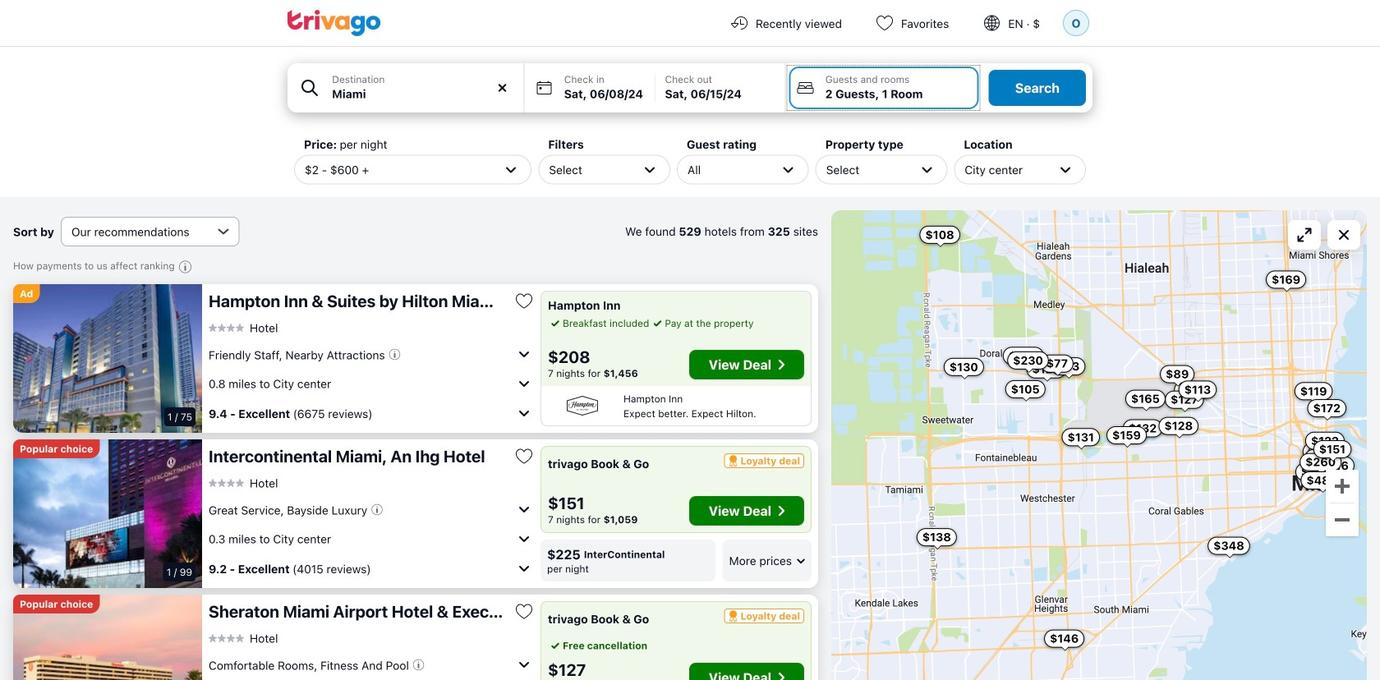 Task type: describe. For each thing, give the bounding box(es) containing it.
Where to? search field
[[332, 85, 514, 103]]

intercontinental miami, an ihg hotel, (miami, usa) image
[[13, 440, 202, 588]]

clear image
[[495, 81, 510, 95]]



Task type: vqa. For each thing, say whether or not it's contained in the screenshot.
Intercontinental Miami, An Ihg Hotel, (Miami, USA) image
yes



Task type: locate. For each thing, give the bounding box(es) containing it.
None field
[[288, 63, 524, 113]]

sheraton miami airport hotel & executive meeting center, (miami, usa) image
[[13, 595, 202, 680]]

hampton inn image
[[548, 394, 617, 417]]

hampton inn & suites by hilton miami brickell downtown, (miami, usa) image
[[13, 284, 202, 433]]

trivago logo image
[[288, 10, 381, 36]]

map region
[[832, 210, 1368, 680]]



